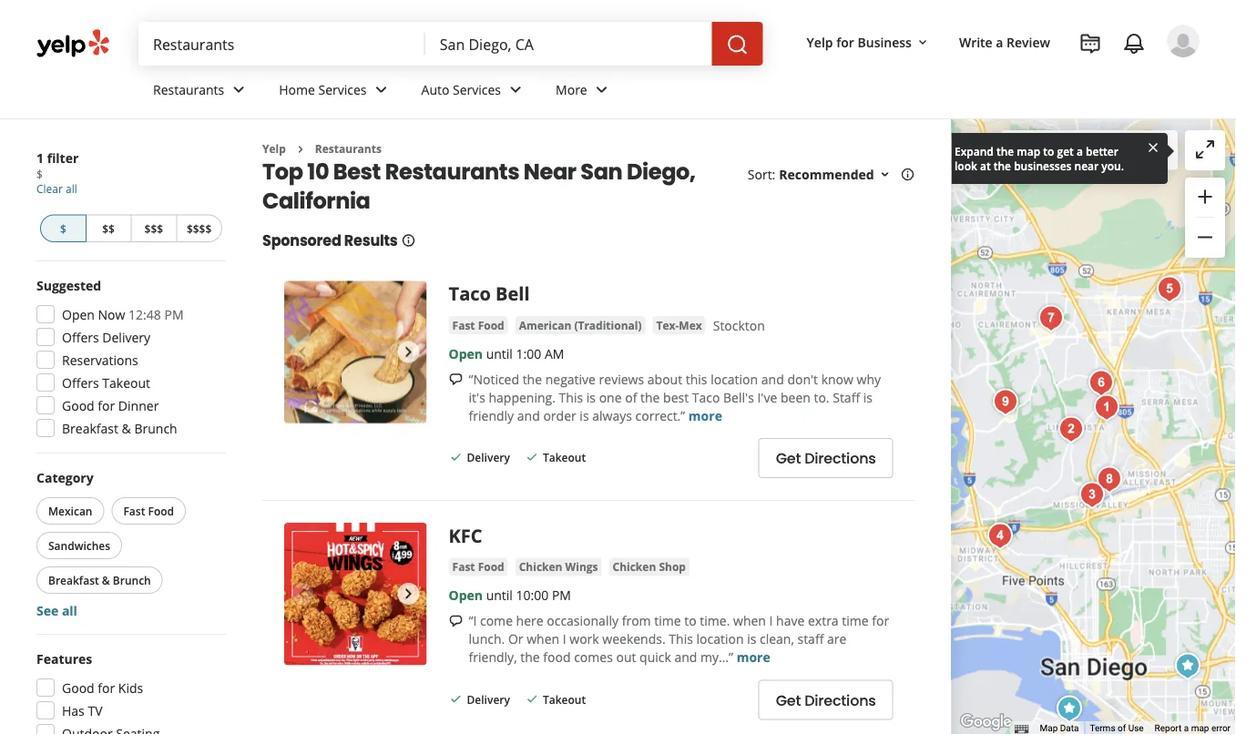 Task type: locate. For each thing, give the bounding box(es) containing it.
2 24 chevron down v2 image from the left
[[370, 79, 392, 101]]

open up "noticed
[[449, 345, 483, 362]]

tex-mex button
[[653, 316, 706, 334]]

1 services from the left
[[318, 81, 367, 98]]

1 horizontal spatial to
[[1044, 144, 1055, 159]]

fast food button up sandwiches button
[[112, 498, 186, 525]]

fast down taco bell
[[452, 317, 475, 332]]

finjan coffee image
[[1152, 271, 1188, 308]]

1:00
[[516, 345, 541, 362]]

user actions element
[[792, 23, 1226, 135]]

tex-mex link
[[653, 316, 706, 334]]

a right write
[[996, 33, 1004, 51]]

taco
[[449, 281, 491, 306], [692, 389, 720, 406]]

write
[[959, 33, 993, 51]]

takeout down order
[[543, 450, 586, 465]]

tv
[[88, 702, 103, 719]]

yelp for yelp for business
[[807, 33, 833, 51]]

know
[[822, 370, 854, 388]]

is left one
[[587, 389, 596, 406]]

1 horizontal spatial 24 chevron down v2 image
[[370, 79, 392, 101]]

fast food link for chicken
[[449, 558, 508, 576]]

0 vertical spatial next image
[[398, 341, 420, 363]]

slideshow element for taco bell
[[284, 281, 427, 424]]

2 16 speech v2 image from the top
[[449, 614, 463, 629]]

1 vertical spatial get directions
[[776, 690, 876, 711]]

1 horizontal spatial a
[[1077, 144, 1083, 159]]

1 slideshow element from the top
[[284, 281, 427, 424]]

$
[[36, 167, 43, 182], [60, 221, 66, 236]]

24 chevron down v2 image for home services
[[370, 79, 392, 101]]

report
[[1155, 723, 1182, 734]]

0 horizontal spatial of
[[625, 389, 637, 406]]

better
[[1086, 144, 1119, 159]]

fast
[[452, 317, 475, 332], [123, 503, 145, 518], [452, 559, 475, 574]]

at
[[980, 158, 991, 173]]

features
[[36, 650, 92, 667]]

data
[[1060, 723, 1079, 734]]

to left time.
[[685, 612, 697, 630]]

lunch.
[[469, 630, 505, 648]]

fast food button for chicken
[[449, 558, 508, 576]]

1 vertical spatial a
[[1077, 144, 1083, 159]]

1 horizontal spatial time
[[842, 612, 869, 630]]

or
[[508, 630, 523, 648]]

$$$$
[[187, 221, 212, 236]]

1 fast food link from the top
[[449, 316, 508, 334]]

fast food link for american
[[449, 316, 508, 334]]

24 chevron down v2 image right auto services
[[505, 79, 527, 101]]

yelp inside button
[[807, 33, 833, 51]]

2 horizontal spatial map
[[1192, 723, 1210, 734]]

zoom in image
[[1195, 186, 1216, 208]]

breakfast & brunch down sandwiches button
[[48, 573, 151, 588]]

brunch down dinner
[[134, 420, 177, 437]]

1 vertical spatial taco bell image
[[1170, 648, 1206, 685]]

services right home
[[318, 81, 367, 98]]

1 vertical spatial takeout
[[543, 450, 586, 465]]

diego,
[[627, 156, 696, 187]]

2 fast food link from the top
[[449, 558, 508, 576]]

more link down clean,
[[737, 649, 771, 666]]

1 vertical spatial fast food button
[[112, 498, 186, 525]]

16 chevron down v2 image left 16 info v2 icon
[[878, 167, 893, 182]]

pm down chicken wings link
[[552, 587, 571, 604]]

1 directions from the top
[[805, 448, 876, 469]]

food
[[543, 649, 571, 666]]

kfc image
[[1051, 691, 1088, 728]]

fast food for chicken wings
[[452, 559, 505, 574]]

0 vertical spatial 16 speech v2 image
[[449, 372, 463, 387]]

map data button
[[1040, 722, 1079, 734]]

more down the best
[[689, 407, 722, 424]]

0 vertical spatial get directions link
[[759, 438, 894, 478]]

0 vertical spatial to
[[1044, 144, 1055, 159]]

1 vertical spatial fast
[[123, 503, 145, 518]]

open for taco bell
[[449, 345, 483, 362]]

16 chevron down v2 image for recommended
[[878, 167, 893, 182]]

24 chevron down v2 image inside auto services link
[[505, 79, 527, 101]]

kfc image
[[284, 523, 427, 666]]

this up the quick
[[669, 630, 693, 648]]

offers up reservations
[[62, 328, 99, 346]]

1 horizontal spatial yelp
[[807, 33, 833, 51]]

& down dinner
[[122, 420, 131, 437]]

2 vertical spatial takeout
[[543, 692, 586, 707]]

chicken inside 'link'
[[613, 559, 656, 574]]

delivery down friendly
[[467, 450, 510, 465]]

map left get
[[1017, 144, 1041, 159]]

1 horizontal spatial map
[[1098, 142, 1125, 159]]

2 slideshow element from the top
[[284, 523, 427, 666]]

yelp
[[807, 33, 833, 51], [262, 141, 286, 156]]

expand the map to get a better look at the businesses near you. tooltip
[[940, 133, 1168, 184]]

next image
[[398, 341, 420, 363], [398, 583, 420, 605]]

suggested
[[36, 277, 101, 294]]

fast down kfc link
[[452, 559, 475, 574]]

food down taco bell link
[[478, 317, 505, 332]]

24 chevron down v2 image inside the "home services" link
[[370, 79, 392, 101]]

chicken for chicken wings
[[519, 559, 563, 574]]

good for good for dinner
[[62, 397, 94, 414]]

1 horizontal spatial pm
[[552, 587, 571, 604]]

more down clean,
[[737, 649, 771, 666]]

0 vertical spatial breakfast & brunch
[[62, 420, 177, 437]]

2 none field from the left
[[440, 34, 698, 54]]

get down clean,
[[776, 690, 801, 711]]

for for kids
[[98, 679, 115, 697]]

occasionally
[[547, 612, 619, 630]]

Near text field
[[440, 34, 698, 54]]

16 chevron down v2 image inside recommended popup button
[[878, 167, 893, 182]]

yelp left business
[[807, 33, 833, 51]]

3 24 chevron down v2 image from the left
[[505, 79, 527, 101]]

american (traditional) button
[[515, 316, 646, 334]]

the
[[997, 144, 1014, 159], [994, 158, 1011, 173], [523, 370, 542, 388], [641, 389, 660, 406], [520, 649, 540, 666]]

taco down this
[[692, 389, 720, 406]]

16 speech v2 image
[[449, 372, 463, 387], [449, 614, 463, 629]]

more link for kfc
[[737, 649, 771, 666]]

1 vertical spatial fast food link
[[449, 558, 508, 576]]

for left business
[[837, 33, 855, 51]]

taco left bell
[[449, 281, 491, 306]]

delivery for taco bell
[[467, 450, 510, 465]]

of inside "noticed the negative reviews about this location and don't know why it's happening. this is one of the best taco bell's i've been to. staff is friendly and order is always correct."
[[625, 389, 637, 406]]

16 info v2 image
[[401, 233, 416, 248]]

delivery down open now 12:48 pm
[[102, 328, 150, 346]]

american (traditional) link
[[515, 316, 646, 334]]

this down the negative
[[559, 389, 583, 406]]

map for moves
[[1098, 142, 1125, 159]]

good up 'has tv'
[[62, 679, 94, 697]]

group
[[1185, 178, 1226, 258], [31, 276, 226, 443], [33, 468, 226, 620], [31, 650, 226, 734]]

brunch inside button
[[113, 573, 151, 588]]

1 vertical spatial location
[[697, 630, 744, 648]]

1 vertical spatial 16 chevron down v2 image
[[878, 167, 893, 182]]

fast food down taco bell
[[452, 317, 505, 332]]

0 horizontal spatial a
[[996, 33, 1004, 51]]

food up open until 10:00 pm
[[478, 559, 505, 574]]

services
[[318, 81, 367, 98], [453, 81, 501, 98]]

1 chicken from the left
[[519, 559, 563, 574]]

1 next image from the top
[[398, 341, 420, 363]]

0 vertical spatial yelp
[[807, 33, 833, 51]]

breakfast
[[62, 420, 118, 437], [48, 573, 99, 588]]

chicken
[[519, 559, 563, 574], [613, 559, 656, 574]]

all right see
[[62, 602, 77, 619]]

1 vertical spatial open
[[449, 345, 483, 362]]

0 vertical spatial 16 chevron down v2 image
[[916, 35, 930, 50]]

1 horizontal spatial taco bell image
[[1170, 648, 1206, 685]]

chicken wings
[[519, 559, 598, 574]]

and right the quick
[[675, 649, 697, 666]]

"noticed the negative reviews about this location and don't know why it's happening. this is one of the best taco bell's i've been to. staff is friendly and order is always correct."
[[469, 370, 881, 424]]

notifications image
[[1123, 33, 1145, 55]]

offers for offers delivery
[[62, 328, 99, 346]]

for inside button
[[837, 33, 855, 51]]

1 horizontal spatial more
[[737, 649, 771, 666]]

2 get directions link from the top
[[759, 680, 894, 720]]

more link for taco bell
[[689, 407, 722, 424]]

and down happening.
[[517, 407, 540, 424]]

kfc
[[449, 523, 483, 548]]

services right auto
[[453, 81, 501, 98]]

2 vertical spatial delivery
[[467, 692, 510, 707]]

1 offers from the top
[[62, 328, 99, 346]]

and up i've
[[762, 370, 784, 388]]

1 good from the top
[[62, 397, 94, 414]]

krispy krunchy chicken image
[[1033, 300, 1070, 337]]

more
[[689, 407, 722, 424], [737, 649, 771, 666]]

previous image
[[292, 341, 313, 363]]

when down "here"
[[527, 630, 560, 648]]

services inside the "home services" link
[[318, 81, 367, 98]]

sandwiches button
[[36, 532, 122, 559]]

fast food link down taco bell
[[449, 316, 508, 334]]

1 vertical spatial pm
[[552, 587, 571, 604]]

0 vertical spatial open
[[62, 306, 95, 323]]

2 chicken from the left
[[613, 559, 656, 574]]

food right 'mexican'
[[148, 503, 174, 518]]

get directions link down to.
[[759, 438, 894, 478]]

2 vertical spatial fast
[[452, 559, 475, 574]]

1 vertical spatial breakfast
[[48, 573, 99, 588]]

1 24 chevron down v2 image from the left
[[228, 79, 250, 101]]

16 speech v2 image left "i
[[449, 614, 463, 629]]

0 horizontal spatial i
[[563, 630, 566, 648]]

my…"
[[701, 649, 733, 666]]

fast for american (traditional)
[[452, 317, 475, 332]]

2 horizontal spatial a
[[1184, 723, 1189, 734]]

1 get from the top
[[776, 448, 801, 469]]

1 vertical spatial more link
[[737, 649, 771, 666]]

None field
[[153, 34, 411, 54], [440, 34, 698, 54]]

takeout for taco bell
[[543, 450, 586, 465]]

write a review
[[959, 33, 1051, 51]]

good for good for kids
[[62, 679, 94, 697]]

0 horizontal spatial yelp
[[262, 141, 286, 156]]

24 chevron down v2 image left auto
[[370, 79, 392, 101]]

a right report
[[1184, 723, 1189, 734]]

0 horizontal spatial restaurants link
[[138, 66, 264, 118]]

more
[[556, 81, 587, 98]]

location up bell's
[[711, 370, 758, 388]]

2 services from the left
[[453, 81, 501, 98]]

business categories element
[[138, 66, 1200, 118]]

get down been
[[776, 448, 801, 469]]

of down reviews
[[625, 389, 637, 406]]

for right extra
[[872, 612, 889, 630]]

0 vertical spatial a
[[996, 33, 1004, 51]]

fast food
[[452, 317, 505, 332], [123, 503, 174, 518], [452, 559, 505, 574]]

$ down 1
[[36, 167, 43, 182]]

0 vertical spatial get directions
[[776, 448, 876, 469]]

open down suggested
[[62, 306, 95, 323]]

always
[[592, 407, 632, 424]]

weekends.
[[603, 630, 666, 648]]

when up clean,
[[734, 612, 766, 630]]

yelp left 16 chevron right v2 image
[[262, 141, 286, 156]]

get directions down are
[[776, 690, 876, 711]]

is left clean,
[[747, 630, 757, 648]]

1 horizontal spatial of
[[1118, 723, 1126, 734]]

are
[[827, 630, 847, 648]]

location up my…"
[[697, 630, 744, 648]]

breakfast & brunch inside button
[[48, 573, 151, 588]]

16 chevron right v2 image
[[293, 142, 308, 157]]

time up are
[[842, 612, 869, 630]]

is right order
[[580, 407, 589, 424]]

1 time from the left
[[654, 612, 681, 630]]

0 vertical spatial good
[[62, 397, 94, 414]]

24 chevron down v2 image inside the restaurants link
[[228, 79, 250, 101]]

1 horizontal spatial services
[[453, 81, 501, 98]]

2 horizontal spatial 24 chevron down v2 image
[[505, 79, 527, 101]]

24 chevron down v2 image
[[228, 79, 250, 101], [370, 79, 392, 101], [505, 79, 527, 101]]

group containing suggested
[[31, 276, 226, 443]]

16 checkmark v2 image
[[449, 450, 463, 465], [525, 450, 539, 465], [449, 692, 463, 707], [525, 692, 539, 707]]

pm right 12:48
[[164, 306, 184, 323]]

location
[[711, 370, 758, 388], [697, 630, 744, 648]]

get directions for taco bell
[[776, 448, 876, 469]]

0 horizontal spatial map
[[1017, 144, 1041, 159]]

until
[[486, 345, 513, 362], [486, 587, 513, 604]]

16 info v2 image
[[901, 167, 915, 182]]

group containing category
[[33, 468, 226, 620]]

2 get from the top
[[776, 690, 801, 711]]

0 vertical spatial of
[[625, 389, 637, 406]]

fast food right 'mexican'
[[123, 503, 174, 518]]

fast inside group
[[123, 503, 145, 518]]

1 vertical spatial next image
[[398, 583, 420, 605]]

map inside expand the map to get a better look at the businesses near you.
[[1017, 144, 1041, 159]]

"noticed
[[469, 370, 519, 388]]

2 good from the top
[[62, 679, 94, 697]]

a inside expand the map to get a better look at the businesses near you.
[[1077, 144, 1083, 159]]

zoom out image
[[1195, 226, 1216, 248]]

1 get directions link from the top
[[759, 438, 894, 478]]

0 horizontal spatial pm
[[164, 306, 184, 323]]

0 horizontal spatial services
[[318, 81, 367, 98]]

see all
[[36, 602, 77, 619]]

2 get directions from the top
[[776, 690, 876, 711]]

recommended button
[[779, 166, 893, 183]]

16 chevron down v2 image right business
[[916, 35, 930, 50]]

0 vertical spatial taco bell image
[[284, 281, 427, 424]]

work
[[570, 630, 599, 648]]

directions down are
[[805, 690, 876, 711]]

filter
[[47, 149, 79, 166]]

american
[[519, 317, 572, 332]]

a for report
[[1184, 723, 1189, 734]]

of left use
[[1118, 723, 1126, 734]]

1 horizontal spatial when
[[734, 612, 766, 630]]

$ inside the 1 filter $ clear all
[[36, 167, 43, 182]]

come
[[480, 612, 513, 630]]

1 horizontal spatial 16 chevron down v2 image
[[916, 35, 930, 50]]

am
[[545, 345, 564, 362]]

$ inside button
[[60, 221, 66, 236]]

services for home services
[[318, 81, 367, 98]]

24 chevron down v2 image left home
[[228, 79, 250, 101]]

0 vertical spatial all
[[66, 181, 77, 196]]

map
[[1098, 142, 1125, 159], [1017, 144, 1041, 159], [1192, 723, 1210, 734]]

1 vertical spatial offers
[[62, 374, 99, 391]]

2 vertical spatial fast food button
[[449, 558, 508, 576]]

all right clear at the left of the page
[[66, 181, 77, 196]]

1 vertical spatial &
[[102, 573, 110, 588]]

2 vertical spatial a
[[1184, 723, 1189, 734]]

fast food button down the kfc on the left of the page
[[449, 558, 508, 576]]

a right get
[[1077, 144, 1083, 159]]

for down the offers takeout at the bottom left of page
[[98, 397, 115, 414]]

friendly
[[469, 407, 514, 424]]

0 horizontal spatial restaurants
[[153, 81, 224, 98]]

it's
[[469, 389, 485, 406]]

now
[[98, 306, 125, 323]]

taco bell image
[[284, 281, 427, 424], [1170, 648, 1206, 685]]

services inside auto services link
[[453, 81, 501, 98]]

1 vertical spatial yelp
[[262, 141, 286, 156]]

best
[[333, 156, 381, 187]]

coco bomb image
[[1053, 411, 1090, 448]]

None search field
[[138, 22, 767, 66]]

takeout down food
[[543, 692, 586, 707]]

ruby a. image
[[1167, 25, 1200, 57]]

california burritos image
[[1089, 390, 1125, 426]]

1 until from the top
[[486, 345, 513, 362]]

2 next image from the top
[[398, 583, 420, 605]]

group containing features
[[31, 650, 226, 734]]

1 get directions from the top
[[776, 448, 876, 469]]

$$
[[102, 221, 115, 236]]

1 vertical spatial and
[[517, 407, 540, 424]]

24 chevron down v2 image for auto services
[[505, 79, 527, 101]]

2 offers from the top
[[62, 374, 99, 391]]

until up "noticed
[[486, 345, 513, 362]]

a for write
[[996, 33, 1004, 51]]

0 vertical spatial fast
[[452, 317, 475, 332]]

1 vertical spatial of
[[1118, 723, 1126, 734]]

1 horizontal spatial this
[[669, 630, 693, 648]]

1 horizontal spatial i
[[770, 612, 773, 630]]

expand the map to get a better look at the businesses near you.
[[955, 144, 1124, 173]]

close image
[[1146, 139, 1161, 155]]

1 vertical spatial directions
[[805, 690, 876, 711]]

fast food button down taco bell
[[449, 316, 508, 334]]

0 vertical spatial takeout
[[102, 374, 150, 391]]

time right from
[[654, 612, 681, 630]]

fast food link down the kfc on the left of the page
[[449, 558, 508, 576]]

auto
[[421, 81, 450, 98]]

breakfast & brunch down good for dinner
[[62, 420, 177, 437]]

16 chevron down v2 image inside yelp for business button
[[916, 35, 930, 50]]

1 none field from the left
[[153, 34, 411, 54]]

to left get
[[1044, 144, 1055, 159]]

directions down 'staff'
[[805, 448, 876, 469]]

takeout up dinner
[[102, 374, 150, 391]]

1 vertical spatial more
[[737, 649, 771, 666]]

2 horizontal spatial and
[[762, 370, 784, 388]]

open until 1:00 am
[[449, 345, 564, 362]]

0 horizontal spatial 24 chevron down v2 image
[[228, 79, 250, 101]]

for
[[837, 33, 855, 51], [98, 397, 115, 414], [872, 612, 889, 630], [98, 679, 115, 697]]

reservations
[[62, 351, 138, 369]]

16 chevron down v2 image for yelp for business
[[916, 35, 930, 50]]

slideshow element
[[284, 281, 427, 424], [284, 523, 427, 666]]

get
[[1057, 144, 1074, 159]]

2 vertical spatial food
[[478, 559, 505, 574]]

fast right 'mexican'
[[123, 503, 145, 518]]

2 until from the top
[[486, 587, 513, 604]]

clear
[[36, 181, 63, 196]]

home services link
[[264, 66, 407, 118]]

1 horizontal spatial restaurants link
[[315, 141, 382, 156]]

0 horizontal spatial to
[[685, 612, 697, 630]]

for left "kids"
[[98, 679, 115, 697]]

open up "i
[[449, 587, 483, 604]]

search as map moves
[[1038, 142, 1167, 159]]

open
[[62, 306, 95, 323], [449, 345, 483, 362], [449, 587, 483, 604]]

good for kids
[[62, 679, 143, 697]]

delivery down friendly,
[[467, 692, 510, 707]]

0 vertical spatial $
[[36, 167, 43, 182]]

out
[[616, 649, 636, 666]]

yelp link
[[262, 141, 286, 156]]

a
[[996, 33, 1004, 51], [1077, 144, 1083, 159], [1184, 723, 1189, 734]]

get directions for kfc
[[776, 690, 876, 711]]

breakfast up see all
[[48, 573, 99, 588]]

0 horizontal spatial this
[[559, 389, 583, 406]]

location inside "i come here occasionally from time to time. when i have extra time for lunch. or when i work weekends. this location is clean, staff are friendly, the food comes out quick and my…"
[[697, 630, 744, 648]]

& down sandwiches button
[[102, 573, 110, 588]]

is inside "i come here occasionally from time to time. when i have extra time for lunch. or when i work weekends. this location is clean, staff are friendly, the food comes out quick and my…"
[[747, 630, 757, 648]]

offers down reservations
[[62, 374, 99, 391]]

2 horizontal spatial restaurants
[[385, 156, 520, 187]]

breakfast down good for dinner
[[62, 420, 118, 437]]

0 horizontal spatial none field
[[153, 34, 411, 54]]

more link down the best
[[689, 407, 722, 424]]

this
[[559, 389, 583, 406], [669, 630, 693, 648]]

0 vertical spatial more
[[689, 407, 722, 424]]

until up come
[[486, 587, 513, 604]]

fast food down the kfc on the left of the page
[[452, 559, 505, 574]]

good down the offers takeout at the bottom left of page
[[62, 397, 94, 414]]

0 vertical spatial get
[[776, 448, 801, 469]]

more for taco bell
[[689, 407, 722, 424]]

1 vertical spatial $
[[60, 221, 66, 236]]

0 horizontal spatial time
[[654, 612, 681, 630]]

map region
[[868, 33, 1236, 734]]

16 chevron down v2 image
[[916, 35, 930, 50], [878, 167, 893, 182]]

this
[[686, 370, 708, 388]]

chicken up 10:00
[[519, 559, 563, 574]]

0 vertical spatial food
[[478, 317, 505, 332]]

get directions link down are
[[759, 680, 894, 720]]

$ down clear all 'link'
[[60, 221, 66, 236]]

takeout inside group
[[102, 374, 150, 391]]

see all button
[[36, 602, 77, 619]]

map data
[[1040, 723, 1079, 734]]

1 horizontal spatial chicken
[[613, 559, 656, 574]]

map left error
[[1192, 723, 1210, 734]]

none field up more
[[440, 34, 698, 54]]

2 directions from the top
[[805, 690, 876, 711]]

1 vertical spatial good
[[62, 679, 94, 697]]

i up clean,
[[770, 612, 773, 630]]

16 speech v2 image left "noticed
[[449, 372, 463, 387]]

1 horizontal spatial and
[[675, 649, 697, 666]]

& inside button
[[102, 573, 110, 588]]

map right as
[[1098, 142, 1125, 159]]

0 horizontal spatial $
[[36, 167, 43, 182]]

0 horizontal spatial &
[[102, 573, 110, 588]]

1 vertical spatial until
[[486, 587, 513, 604]]

0 horizontal spatial 16 chevron down v2 image
[[878, 167, 893, 182]]

0 vertical spatial slideshow element
[[284, 281, 427, 424]]

brunch down sandwiches button
[[113, 573, 151, 588]]

i up food
[[563, 630, 566, 648]]

0 horizontal spatial when
[[527, 630, 560, 648]]

1 vertical spatial food
[[148, 503, 174, 518]]

1 16 speech v2 image from the top
[[449, 372, 463, 387]]

tex-mex
[[657, 317, 702, 332]]

1 horizontal spatial more link
[[737, 649, 771, 666]]

category
[[36, 469, 94, 486]]



Task type: vqa. For each thing, say whether or not it's contained in the screenshot.
Taco Bell
yes



Task type: describe. For each thing, give the bounding box(es) containing it.
Find text field
[[153, 34, 411, 54]]

restaurants inside business categories element
[[153, 81, 224, 98]]

until for kfc
[[486, 587, 513, 604]]

dinner
[[118, 397, 159, 414]]

0 vertical spatial i
[[770, 612, 773, 630]]

map for to
[[1017, 144, 1041, 159]]

tacos la chorreada image
[[988, 384, 1024, 421]]

from
[[622, 612, 651, 630]]

0 vertical spatial restaurants link
[[138, 66, 264, 118]]

"i
[[469, 612, 477, 630]]

0 horizontal spatial taco bell image
[[284, 281, 427, 424]]

here
[[516, 612, 544, 630]]

chicken shop button
[[609, 558, 690, 576]]

quick
[[640, 649, 671, 666]]

business
[[858, 33, 912, 51]]

fast food for american (traditional)
[[452, 317, 505, 332]]

friendly,
[[469, 649, 517, 666]]

clean,
[[760, 630, 794, 648]]

food for american (traditional)
[[478, 317, 505, 332]]

clear all link
[[36, 181, 77, 196]]

why
[[857, 370, 881, 388]]

for for business
[[837, 33, 855, 51]]

directions for taco bell
[[805, 448, 876, 469]]

0 vertical spatial and
[[762, 370, 784, 388]]

next image for kfc
[[398, 583, 420, 605]]

see
[[36, 602, 59, 619]]

wings
[[565, 559, 598, 574]]

16 speech v2 image for kfc
[[449, 614, 463, 629]]

to inside expand the map to get a better look at the businesses near you.
[[1044, 144, 1055, 159]]

open for kfc
[[449, 587, 483, 604]]

more link
[[541, 66, 628, 118]]

get directions link for taco bell
[[759, 438, 894, 478]]

and inside "i come here occasionally from time to time. when i have extra time for lunch. or when i work weekends. this location is clean, staff are friendly, the food comes out quick and my…"
[[675, 649, 697, 666]]

i've
[[758, 389, 778, 406]]

sort:
[[748, 166, 776, 183]]

for for dinner
[[98, 397, 115, 414]]

$$$ button
[[131, 215, 176, 242]]

get for kfc
[[776, 690, 801, 711]]

1 vertical spatial fast food
[[123, 503, 174, 518]]

$$$
[[145, 221, 163, 236]]

24 chevron down v2 image
[[591, 79, 613, 101]]

pm for open until 10:00 pm
[[552, 587, 571, 604]]

this inside "noticed the negative reviews about this location and don't know why it's happening. this is one of the best taco bell's i've been to. staff is friendly and order is always correct."
[[559, 389, 583, 406]]

0 vertical spatial when
[[734, 612, 766, 630]]

get for taco bell
[[776, 448, 801, 469]]

none field near
[[440, 34, 698, 54]]

american (traditional)
[[519, 317, 642, 332]]

extra
[[808, 612, 839, 630]]

report a map error link
[[1155, 723, 1231, 734]]

slideshow element for kfc
[[284, 523, 427, 666]]

map
[[1040, 723, 1058, 734]]

fast food button for american
[[449, 316, 508, 334]]

review
[[1007, 33, 1051, 51]]

happening.
[[489, 389, 556, 406]]

to inside "i come here occasionally from time to time. when i have extra time for lunch. or when i work weekends. this location is clean, staff are friendly, the food comes out quick and my…"
[[685, 612, 697, 630]]

best
[[663, 389, 689, 406]]

restaurants inside top 10 best restaurants near san diego, california
[[385, 156, 520, 187]]

jane's cafe image
[[1074, 477, 1111, 513]]

yelp for business button
[[800, 25, 938, 58]]

google image
[[956, 711, 1017, 734]]

offers takeout
[[62, 374, 150, 391]]

food for chicken wings
[[478, 559, 505, 574]]

time.
[[700, 612, 730, 630]]

staff
[[833, 389, 860, 406]]

home services
[[279, 81, 367, 98]]

for inside "i come here occasionally from time to time. when i have extra time for lunch. or when i work weekends. this location is clean, staff are friendly, the food comes out quick and my…"
[[872, 612, 889, 630]]

24 chevron down v2 image for restaurants
[[228, 79, 250, 101]]

breakfast inside button
[[48, 573, 99, 588]]

elote image
[[982, 518, 1019, 554]]

open inside group
[[62, 306, 95, 323]]

tex-
[[657, 317, 679, 332]]

1 vertical spatial when
[[527, 630, 560, 648]]

12:48
[[129, 306, 161, 323]]

fast for chicken wings
[[452, 559, 475, 574]]

more for kfc
[[737, 649, 771, 666]]

previous image
[[292, 583, 313, 605]]

location inside "noticed the negative reviews about this location and don't know why it's happening. this is one of the best taco bell's i've been to. staff is friendly and order is always correct."
[[711, 370, 758, 388]]

projects image
[[1080, 33, 1102, 55]]

comes
[[574, 649, 613, 666]]

mex
[[679, 317, 702, 332]]

next image for taco bell
[[398, 341, 420, 363]]

k sandwiches image
[[1083, 365, 1120, 401]]

none field find
[[153, 34, 411, 54]]

have
[[776, 612, 805, 630]]

10:00
[[516, 587, 549, 604]]

is down why
[[864, 389, 873, 406]]

sandwiches
[[48, 538, 110, 553]]

1 vertical spatial all
[[62, 602, 77, 619]]

offers delivery
[[62, 328, 150, 346]]

1 horizontal spatial restaurants
[[315, 141, 382, 156]]

yelp for 'yelp' link
[[262, 141, 286, 156]]

$$$$ button
[[176, 215, 222, 242]]

0 vertical spatial taco
[[449, 281, 491, 306]]

taco inside "noticed the negative reviews about this location and don't know why it's happening. this is one of the best taco bell's i've been to. staff is friendly and order is always correct."
[[692, 389, 720, 406]]

sponsored
[[262, 230, 341, 251]]

$ button
[[40, 215, 86, 242]]

expand
[[955, 144, 994, 159]]

has
[[62, 702, 85, 719]]

2 time from the left
[[842, 612, 869, 630]]

expand map image
[[1195, 138, 1216, 160]]

to.
[[814, 389, 830, 406]]

terms
[[1090, 723, 1116, 734]]

open now 12:48 pm
[[62, 306, 184, 323]]

0 vertical spatial breakfast
[[62, 420, 118, 437]]

1
[[36, 149, 44, 166]]

chicken shop link
[[609, 558, 690, 576]]

staff
[[798, 630, 824, 648]]

mexican button
[[36, 498, 104, 525]]

map for error
[[1192, 723, 1210, 734]]

order
[[543, 407, 577, 424]]

takeout for kfc
[[543, 692, 586, 707]]

recommended
[[779, 166, 874, 183]]

look
[[955, 158, 978, 173]]

until for taco bell
[[486, 345, 513, 362]]

"i come here occasionally from time to time. when i have extra time for lunch. or when i work weekends. this location is clean, staff are friendly, the food comes out quick and my…"
[[469, 612, 889, 666]]

businesses
[[1014, 158, 1072, 173]]

1 filter $ clear all
[[36, 149, 79, 196]]

10
[[307, 156, 329, 187]]

been
[[781, 389, 811, 406]]

the inside "i come here occasionally from time to time. when i have extra time for lunch. or when i work weekends. this location is clean, staff are friendly, the food comes out quick and my…"
[[520, 649, 540, 666]]

delivery for kfc
[[467, 692, 510, 707]]

bell's
[[724, 389, 754, 406]]

this inside "i come here occasionally from time to time. when i have extra time for lunch. or when i work weekends. this location is clean, staff are friendly, the food comes out quick and my…"
[[669, 630, 693, 648]]

terms of use link
[[1090, 723, 1144, 734]]

top
[[262, 156, 303, 187]]

mexican
[[48, 503, 92, 518]]

offers for offers takeout
[[62, 374, 99, 391]]

taco bell link
[[449, 281, 530, 306]]

all inside the 1 filter $ clear all
[[66, 181, 77, 196]]

top 10 best restaurants near san diego, california
[[262, 156, 696, 216]]

breakfast & brunch button
[[36, 567, 163, 594]]

16 speech v2 image for taco bell
[[449, 372, 463, 387]]

1 vertical spatial restaurants link
[[315, 141, 382, 156]]

1 horizontal spatial &
[[122, 420, 131, 437]]

0 vertical spatial brunch
[[134, 420, 177, 437]]

directions for kfc
[[805, 690, 876, 711]]

error
[[1212, 723, 1231, 734]]

correct."
[[636, 407, 685, 424]]

chicken for chicken shop
[[613, 559, 656, 574]]

chicken wings link
[[515, 558, 602, 576]]

1 vertical spatial i
[[563, 630, 566, 648]]

keyboard shortcuts image
[[1015, 725, 1029, 734]]

0 vertical spatial delivery
[[102, 328, 150, 346]]

negative
[[546, 370, 596, 388]]

pm for open now 12:48 pm
[[164, 306, 184, 323]]

get directions link for kfc
[[759, 680, 894, 720]]

kiko's place seafood image
[[1091, 462, 1128, 498]]

use
[[1129, 723, 1144, 734]]

auto services link
[[407, 66, 541, 118]]

as
[[1081, 142, 1095, 159]]

search image
[[727, 34, 749, 56]]

reviews
[[599, 370, 644, 388]]

near
[[1075, 158, 1099, 173]]

services for auto services
[[453, 81, 501, 98]]



